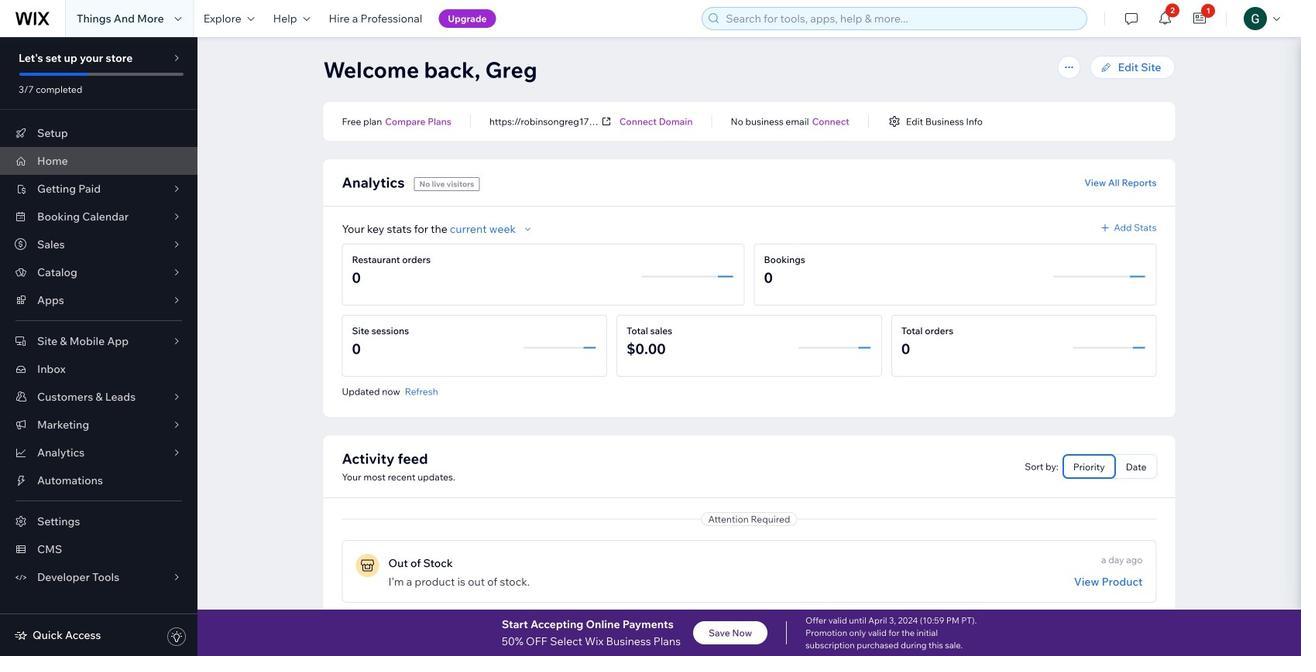 Task type: vqa. For each thing, say whether or not it's contained in the screenshot.
"Sidebar" element
yes



Task type: locate. For each thing, give the bounding box(es) containing it.
Search for tools, apps, help & more... field
[[721, 8, 1082, 29]]

sidebar element
[[0, 37, 198, 657]]



